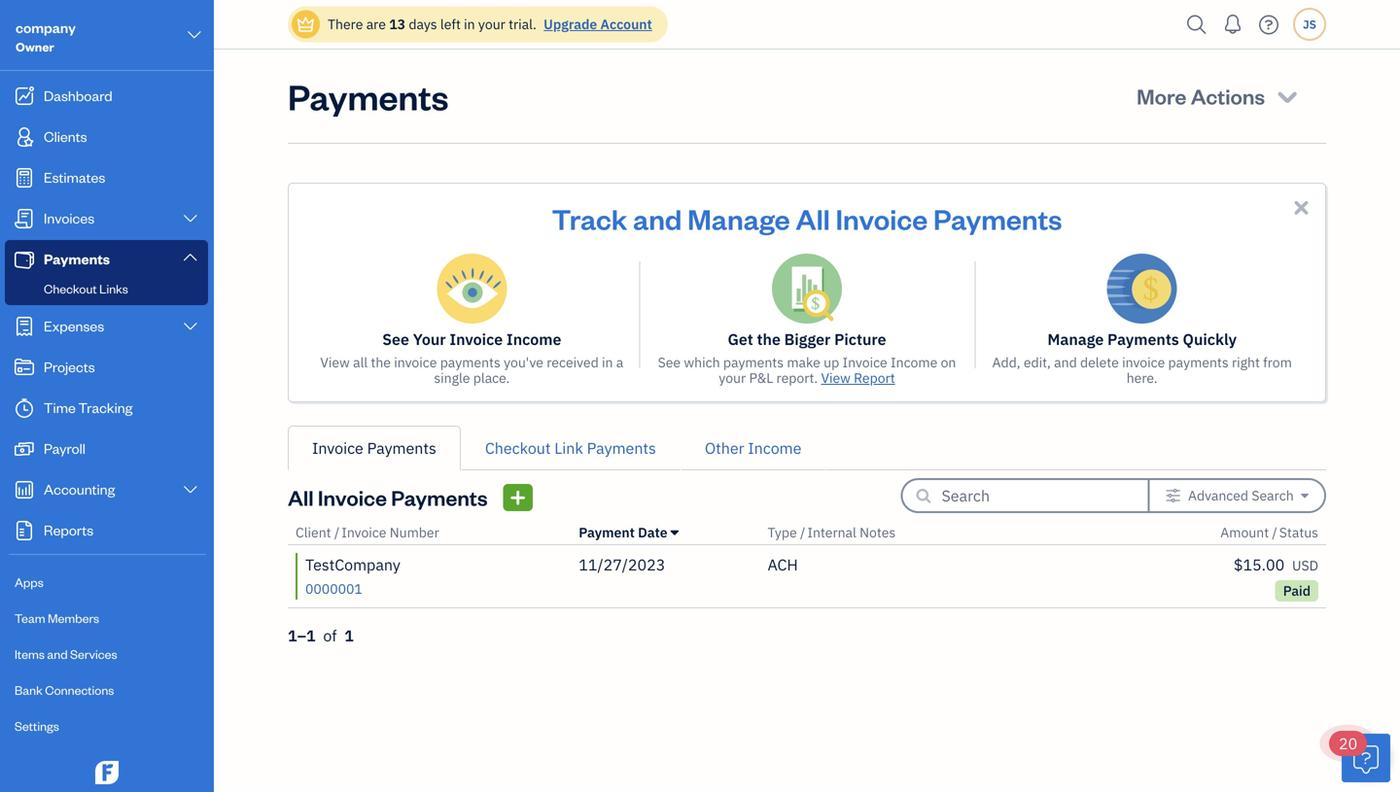 Task type: locate. For each thing, give the bounding box(es) containing it.
invoice right delete at top
[[1122, 353, 1165, 371]]

your left trial.
[[478, 15, 505, 33]]

account
[[600, 15, 652, 33]]

projects
[[44, 357, 95, 376]]

1 vertical spatial your
[[719, 369, 746, 387]]

payments down quickly at the top of page
[[1168, 353, 1229, 371]]

income left on
[[891, 353, 938, 371]]

the right get
[[757, 329, 781, 350]]

0 vertical spatial see
[[382, 329, 409, 350]]

1 horizontal spatial and
[[633, 200, 682, 237]]

2 invoice from the left
[[1122, 353, 1165, 371]]

actions
[[1191, 82, 1265, 110]]

0 horizontal spatial your
[[478, 15, 505, 33]]

0 vertical spatial checkout
[[44, 281, 97, 297]]

js button
[[1293, 8, 1326, 41]]

2 vertical spatial and
[[47, 646, 68, 662]]

owner
[[16, 38, 54, 54]]

the
[[757, 329, 781, 350], [371, 353, 391, 371]]

0 vertical spatial caretdown image
[[1301, 488, 1309, 504]]

chevron large down image
[[181, 482, 199, 498]]

payment image
[[13, 250, 36, 269]]

see inside see your invoice income view all the invoice payments you've received in a single place.
[[382, 329, 409, 350]]

1 horizontal spatial payments
[[723, 353, 784, 371]]

1 invoice from the left
[[394, 353, 437, 371]]

see for your
[[382, 329, 409, 350]]

report
[[854, 369, 895, 387]]

in inside see your invoice income view all the invoice payments you've received in a single place.
[[602, 353, 613, 371]]

advanced
[[1188, 487, 1249, 505]]

the inside see your invoice income view all the invoice payments you've received in a single place.
[[371, 353, 391, 371]]

in
[[464, 15, 475, 33], [602, 353, 613, 371]]

checkout link payments link
[[461, 426, 680, 471]]

payments inside see which payments make up invoice income on your p&l report.
[[723, 353, 784, 371]]

manage
[[688, 200, 790, 237], [1048, 329, 1104, 350]]

checkout link payments
[[485, 438, 656, 458]]

0 horizontal spatial all
[[288, 484, 314, 511]]

advanced search
[[1188, 487, 1294, 505]]

1 vertical spatial manage
[[1048, 329, 1104, 350]]

tracking
[[78, 398, 133, 417]]

chevron large down image inside payments link
[[181, 249, 199, 265]]

invoices link
[[5, 199, 208, 238]]

notifications image
[[1217, 5, 1248, 44]]

2 vertical spatial income
[[748, 438, 802, 458]]

expense image
[[13, 317, 36, 336]]

/ for status
[[1272, 524, 1277, 542]]

payroll link
[[5, 430, 208, 469]]

0 horizontal spatial and
[[47, 646, 68, 662]]

chevron large down image for invoices
[[181, 211, 199, 227]]

2 / from the left
[[800, 524, 805, 542]]

checkout links
[[44, 281, 128, 297]]

/ left status
[[1272, 524, 1277, 542]]

from
[[1263, 353, 1292, 371]]

date
[[638, 524, 668, 542]]

0 horizontal spatial invoice
[[394, 353, 437, 371]]

0 horizontal spatial the
[[371, 353, 391, 371]]

see
[[382, 329, 409, 350], [658, 353, 681, 371]]

see your invoice income image
[[437, 254, 507, 324]]

make
[[787, 353, 821, 371]]

other income
[[705, 438, 802, 458]]

2 horizontal spatial /
[[1272, 524, 1277, 542]]

checkout up expenses
[[44, 281, 97, 297]]

0 vertical spatial the
[[757, 329, 781, 350]]

payments for add,
[[1168, 353, 1229, 371]]

1 horizontal spatial your
[[719, 369, 746, 387]]

view right make
[[821, 369, 851, 387]]

caretdown image right date
[[671, 525, 679, 541]]

type button
[[768, 524, 797, 542]]

more actions
[[1137, 82, 1265, 110]]

1 horizontal spatial /
[[800, 524, 805, 542]]

1 / from the left
[[334, 524, 340, 542]]

0 horizontal spatial manage
[[688, 200, 790, 237]]

income
[[507, 329, 561, 350], [891, 353, 938, 371], [748, 438, 802, 458]]

reports link
[[5, 511, 208, 550]]

2 payments from the left
[[723, 353, 784, 371]]

/ right client on the left bottom of the page
[[334, 524, 340, 542]]

11/27/2023
[[579, 555, 665, 575]]

payment date
[[579, 524, 668, 542]]

testcompany 0000001
[[305, 555, 400, 598]]

0 vertical spatial and
[[633, 200, 682, 237]]

1 horizontal spatial checkout
[[485, 438, 551, 458]]

your left the p&l
[[719, 369, 746, 387]]

checkout for checkout link payments
[[485, 438, 551, 458]]

payments inside manage payments quickly add, edit, and delete invoice payments right from here.
[[1168, 353, 1229, 371]]

1 horizontal spatial all
[[796, 200, 830, 237]]

2 horizontal spatial income
[[891, 353, 938, 371]]

caretdown image inside the payment date button
[[671, 525, 679, 541]]

payments
[[440, 353, 501, 371], [723, 353, 784, 371], [1168, 353, 1229, 371]]

and inside "items and services" "link"
[[47, 646, 68, 662]]

resource center badge image
[[1342, 734, 1390, 783]]

see inside see which payments make up invoice income on your p&l report.
[[658, 353, 681, 371]]

up
[[824, 353, 839, 371]]

1 horizontal spatial invoice
[[1122, 353, 1165, 371]]

3 payments from the left
[[1168, 353, 1229, 371]]

1
[[344, 626, 354, 646]]

1 horizontal spatial income
[[748, 438, 802, 458]]

income right other
[[748, 438, 802, 458]]

/ for internal
[[800, 524, 805, 542]]

/
[[334, 524, 340, 542], [800, 524, 805, 542], [1272, 524, 1277, 542]]

0000001
[[305, 580, 362, 598]]

0 horizontal spatial caretdown image
[[671, 525, 679, 541]]

checkout inside the main element
[[44, 281, 97, 297]]

track
[[552, 200, 627, 237]]

0 horizontal spatial view
[[320, 353, 350, 371]]

in right left
[[464, 15, 475, 33]]

1 vertical spatial and
[[1054, 353, 1077, 371]]

0000001 link
[[305, 578, 362, 598]]

a
[[616, 353, 624, 371]]

0 horizontal spatial payments
[[440, 353, 501, 371]]

checkout
[[44, 281, 97, 297], [485, 438, 551, 458]]

caretdown image inside advanced search dropdown button
[[1301, 488, 1309, 504]]

settings image
[[1165, 488, 1181, 504]]

crown image
[[296, 14, 316, 35]]

and right track
[[633, 200, 682, 237]]

invoice inside manage payments quickly add, edit, and delete invoice payments right from here.
[[1122, 353, 1165, 371]]

amount button
[[1221, 524, 1269, 542]]

items
[[15, 646, 45, 662]]

0 horizontal spatial see
[[382, 329, 409, 350]]

in left a
[[602, 353, 613, 371]]

settings link
[[5, 710, 208, 744]]

apps link
[[5, 566, 208, 600]]

payments inside see your invoice income view all the invoice payments you've received in a single place.
[[440, 353, 501, 371]]

20
[[1339, 734, 1358, 754]]

here.
[[1127, 369, 1158, 387]]

1 vertical spatial income
[[891, 353, 938, 371]]

view left all
[[320, 353, 350, 371]]

invoice payments link
[[288, 426, 461, 471]]

report.
[[776, 369, 818, 387]]

your
[[478, 15, 505, 33], [719, 369, 746, 387]]

13
[[389, 15, 406, 33]]

0 horizontal spatial in
[[464, 15, 475, 33]]

your
[[413, 329, 446, 350]]

view report
[[821, 369, 895, 387]]

place.
[[473, 369, 510, 387]]

income inside see your invoice income view all the invoice payments you've received in a single place.
[[507, 329, 561, 350]]

2 horizontal spatial payments
[[1168, 353, 1229, 371]]

paid
[[1283, 582, 1311, 600]]

freshbooks image
[[91, 761, 123, 785]]

1 horizontal spatial caretdown image
[[1301, 488, 1309, 504]]

caretdown image right search
[[1301, 488, 1309, 504]]

get the bigger picture image
[[772, 254, 842, 324]]

see left which
[[658, 353, 681, 371]]

0 horizontal spatial checkout
[[44, 281, 97, 297]]

/ right the "type" 'button'
[[800, 524, 805, 542]]

1–1
[[288, 626, 316, 646]]

all up client on the left bottom of the page
[[288, 484, 314, 511]]

type
[[768, 524, 797, 542]]

checkout up add a new payment icon at left
[[485, 438, 551, 458]]

the right all
[[371, 353, 391, 371]]

chevron large down image for payments
[[181, 249, 199, 265]]

/ for invoice
[[334, 524, 340, 542]]

0 horizontal spatial income
[[507, 329, 561, 350]]

caretdown image
[[1301, 488, 1309, 504], [671, 525, 679, 541]]

chevron large down image inside expenses link
[[181, 319, 199, 334]]

company owner
[[16, 18, 76, 54]]

0 vertical spatial income
[[507, 329, 561, 350]]

invoice for your
[[394, 353, 437, 371]]

and right the edit,
[[1054, 353, 1077, 371]]

1 horizontal spatial manage
[[1048, 329, 1104, 350]]

invoice inside see your invoice income view all the invoice payments you've received in a single place.
[[394, 353, 437, 371]]

1 payments from the left
[[440, 353, 501, 371]]

team members link
[[5, 602, 208, 636]]

3 / from the left
[[1272, 524, 1277, 542]]

1 vertical spatial the
[[371, 353, 391, 371]]

0 vertical spatial manage
[[688, 200, 790, 237]]

invoice
[[836, 200, 928, 237], [450, 329, 503, 350], [843, 353, 887, 371], [312, 438, 363, 458], [318, 484, 387, 511], [342, 524, 386, 542]]

notes
[[860, 524, 896, 542]]

payments down get
[[723, 353, 784, 371]]

see left your
[[382, 329, 409, 350]]

and for services
[[47, 646, 68, 662]]

items and services link
[[5, 638, 208, 672]]

payments down your
[[440, 353, 501, 371]]

checkout inside "link"
[[485, 438, 551, 458]]

all up get the bigger picture
[[796, 200, 830, 237]]

chevron large down image
[[185, 23, 203, 47], [181, 211, 199, 227], [181, 249, 199, 265], [181, 319, 199, 334]]

p&l
[[749, 369, 773, 387]]

1 vertical spatial see
[[658, 353, 681, 371]]

dashboard link
[[5, 77, 208, 116]]

1 horizontal spatial see
[[658, 353, 681, 371]]

0 vertical spatial in
[[464, 15, 475, 33]]

report image
[[13, 521, 36, 541]]

1 vertical spatial caretdown image
[[671, 525, 679, 541]]

all invoice payments
[[288, 484, 488, 511]]

0 horizontal spatial /
[[334, 524, 340, 542]]

1 vertical spatial checkout
[[485, 438, 551, 458]]

expenses link
[[5, 307, 208, 346]]

1 horizontal spatial in
[[602, 353, 613, 371]]

invoice down your
[[394, 353, 437, 371]]

and right items
[[47, 646, 68, 662]]

income up you've
[[507, 329, 561, 350]]

chevron large down image inside invoices link
[[181, 211, 199, 227]]

1 vertical spatial in
[[602, 353, 613, 371]]

you've
[[504, 353, 543, 371]]

2 horizontal spatial and
[[1054, 353, 1077, 371]]

apps
[[15, 574, 44, 590]]

quickly
[[1183, 329, 1237, 350]]



Task type: vqa. For each thing, say whether or not it's contained in the screenshot.
payments in the See Your Invoice Income View all the invoice payments you've received in a single place.
yes



Task type: describe. For each thing, give the bounding box(es) containing it.
bank connections
[[15, 682, 114, 698]]

view inside see your invoice income view all the invoice payments you've received in a single place.
[[320, 353, 350, 371]]

Search text field
[[942, 480, 1117, 511]]

client image
[[13, 127, 36, 147]]

type / internal notes
[[768, 524, 896, 542]]

upgrade
[[544, 15, 597, 33]]

estimates link
[[5, 158, 208, 197]]

1 horizontal spatial view
[[821, 369, 851, 387]]

main element
[[0, 0, 263, 792]]

members
[[48, 610, 99, 626]]

money image
[[13, 440, 36, 459]]

bank
[[15, 682, 43, 698]]

$15.00 usd paid
[[1234, 555, 1319, 600]]

team members
[[15, 610, 99, 626]]

amount
[[1221, 524, 1269, 542]]

see which payments make up invoice income on your p&l report.
[[658, 353, 956, 387]]

1 vertical spatial all
[[288, 484, 314, 511]]

status
[[1279, 524, 1319, 542]]

items and services
[[15, 646, 117, 662]]

ach
[[768, 555, 798, 575]]

services
[[70, 646, 117, 662]]

$15.00
[[1234, 555, 1285, 575]]

edit,
[[1024, 353, 1051, 371]]

which
[[684, 353, 720, 371]]

chevrondown image
[[1274, 83, 1301, 110]]

track and manage all invoice payments
[[552, 200, 1062, 237]]

payroll
[[44, 439, 86, 457]]

clients link
[[5, 118, 208, 157]]

expenses
[[44, 316, 104, 335]]

company
[[16, 18, 76, 36]]

and inside manage payments quickly add, edit, and delete invoice payments right from here.
[[1054, 353, 1077, 371]]

reports
[[44, 521, 94, 539]]

and for manage
[[633, 200, 682, 237]]

manage inside manage payments quickly add, edit, and delete invoice payments right from here.
[[1048, 329, 1104, 350]]

delete
[[1080, 353, 1119, 371]]

0 vertical spatial all
[[796, 200, 830, 237]]

invoice payments
[[312, 438, 436, 458]]

get the bigger picture
[[728, 329, 886, 350]]

bank connections link
[[5, 674, 208, 708]]

see for which
[[658, 353, 681, 371]]

time tracking
[[44, 398, 133, 417]]

left
[[440, 15, 461, 33]]

amount / status
[[1221, 524, 1319, 542]]

manage payments quickly image
[[1107, 254, 1177, 324]]

invoices
[[44, 209, 95, 227]]

time tracking link
[[5, 389, 208, 428]]

upgrade account link
[[540, 15, 652, 33]]

close image
[[1290, 196, 1313, 219]]

chart image
[[13, 480, 36, 500]]

there are 13 days left in your trial. upgrade account
[[328, 15, 652, 33]]

manage payments quickly add, edit, and delete invoice payments right from here.
[[992, 329, 1292, 387]]

advanced search button
[[1150, 480, 1324, 511]]

add a new payment image
[[509, 486, 527, 510]]

payment
[[579, 524, 635, 542]]

20 button
[[1329, 731, 1390, 783]]

dashboard image
[[13, 87, 36, 106]]

links
[[99, 281, 128, 297]]

all
[[353, 353, 368, 371]]

accounting link
[[5, 471, 208, 510]]

number
[[390, 524, 439, 542]]

time
[[44, 398, 76, 417]]

payments for income
[[440, 353, 501, 371]]

income inside see which payments make up invoice income on your p&l report.
[[891, 353, 938, 371]]

see your invoice income view all the invoice payments you've received in a single place.
[[320, 329, 624, 387]]

js
[[1303, 17, 1316, 32]]

picture
[[834, 329, 886, 350]]

are
[[366, 15, 386, 33]]

invoice inside see your invoice income view all the invoice payments you've received in a single place.
[[450, 329, 503, 350]]

search image
[[1181, 10, 1213, 39]]

projects link
[[5, 348, 208, 387]]

add,
[[992, 353, 1020, 371]]

more actions button
[[1119, 73, 1319, 120]]

1 horizontal spatial the
[[757, 329, 781, 350]]

received
[[547, 353, 599, 371]]

go to help image
[[1253, 10, 1284, 39]]

trial.
[[509, 15, 537, 33]]

payments inside the main element
[[44, 249, 110, 268]]

there
[[328, 15, 363, 33]]

of
[[323, 626, 337, 646]]

estimates
[[44, 168, 105, 186]]

invoice for payments
[[1122, 353, 1165, 371]]

chevron large down image for expenses
[[181, 319, 199, 334]]

internal
[[807, 524, 856, 542]]

on
[[941, 353, 956, 371]]

project image
[[13, 358, 36, 377]]

search
[[1252, 487, 1294, 505]]

client
[[296, 524, 331, 542]]

connections
[[45, 682, 114, 698]]

client / invoice number
[[296, 524, 439, 542]]

invoice image
[[13, 209, 36, 229]]

payments inside manage payments quickly add, edit, and delete invoice payments right from here.
[[1108, 329, 1179, 350]]

payments inside "link"
[[587, 438, 656, 458]]

bigger
[[784, 329, 831, 350]]

other income link
[[680, 426, 826, 471]]

team
[[15, 610, 45, 626]]

dashboard
[[44, 86, 112, 105]]

0 vertical spatial your
[[478, 15, 505, 33]]

invoice inside see which payments make up invoice income on your p&l report.
[[843, 353, 887, 371]]

your inside see which payments make up invoice income on your p&l report.
[[719, 369, 746, 387]]

other
[[705, 438, 744, 458]]

right
[[1232, 353, 1260, 371]]

1–1 of 1
[[288, 626, 354, 646]]

usd
[[1292, 557, 1319, 575]]

checkout for checkout links
[[44, 281, 97, 297]]

estimate image
[[13, 168, 36, 188]]

days
[[409, 15, 437, 33]]

timer image
[[13, 399, 36, 418]]

get
[[728, 329, 753, 350]]



